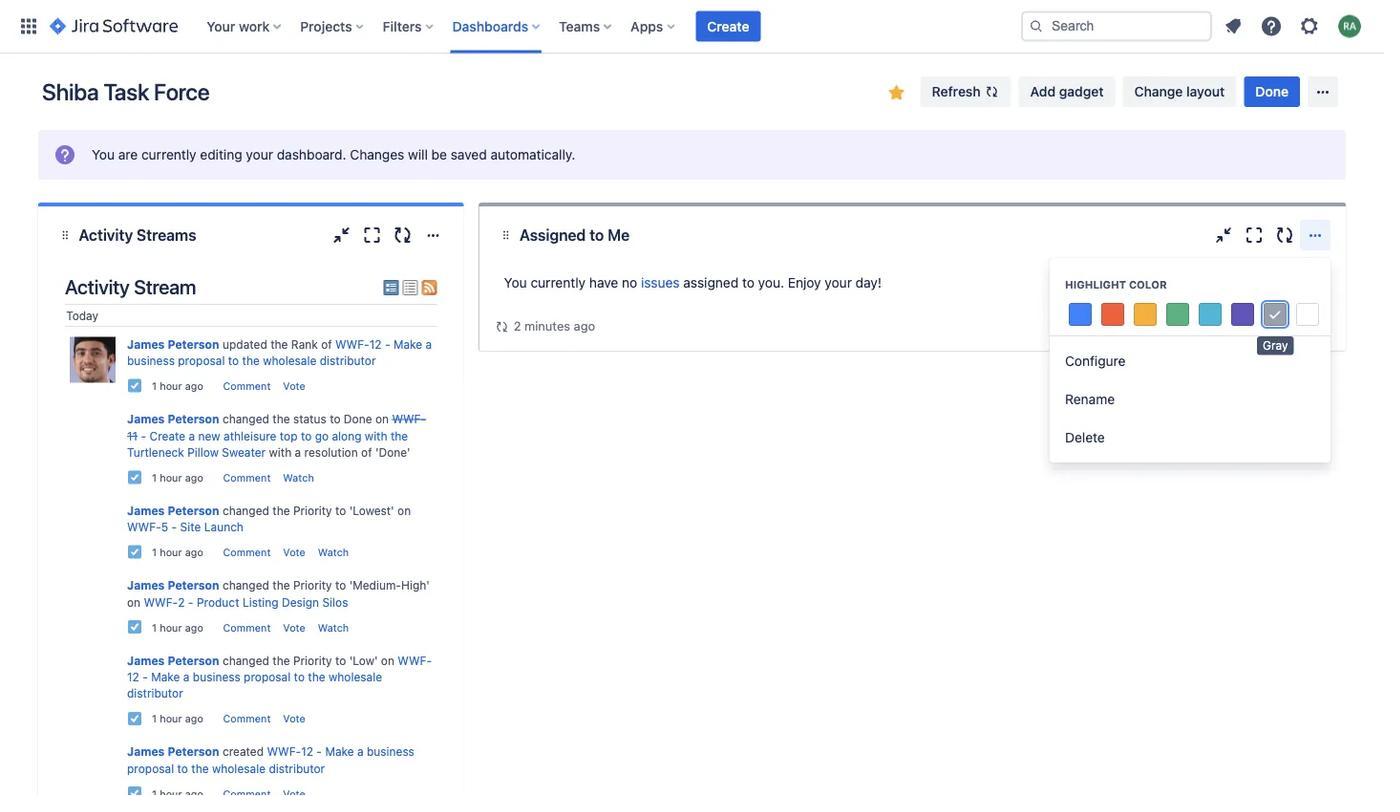 Task type: describe. For each thing, give the bounding box(es) containing it.
created
[[223, 745, 264, 758]]

assigned
[[684, 275, 739, 291]]

wwf- 12 - make a business proposal to the wholesale distributor link
[[127, 654, 432, 700]]

done inside done link
[[1256, 84, 1289, 99]]

Teal radio
[[1197, 300, 1225, 329]]

minimize activity streams image
[[330, 224, 353, 247]]

star shiba task force image
[[886, 81, 908, 104]]

sweater
[[222, 446, 266, 459]]

to left 'low'
[[335, 654, 346, 667]]

james peterson link for changed the status to done on
[[127, 412, 219, 426]]

White radio
[[1294, 300, 1323, 329]]

make for james peterson changed the priority to 'low' on
[[151, 670, 180, 684]]

changes
[[350, 147, 405, 162]]

listing
[[243, 595, 279, 609]]

distributor for james peterson created
[[269, 762, 325, 775]]

task image for james peterson created
[[127, 786, 142, 796]]

more actions for assigned to me gadget image
[[1305, 224, 1328, 247]]

dashboards
[[453, 18, 529, 34]]

james peterson link for changed the priority to 'medium-high' on
[[127, 579, 219, 592]]

task image for wwf-2 - product listing design silos
[[127, 619, 142, 635]]

ago down product
[[185, 621, 203, 634]]

to left me
[[590, 226, 604, 244]]

1 hour from the top
[[160, 380, 182, 392]]

comment link for changed the status to done on
[[223, 471, 271, 484]]

appswitcher icon image
[[17, 15, 40, 38]]

vote link for changed the priority to 'low' on
[[283, 713, 306, 725]]

1 comment link from the top
[[223, 380, 271, 392]]

wwf-12 - make a business proposal to the wholesale distributor for updated
[[127, 337, 432, 367]]

5
[[161, 520, 168, 534]]

create inside - create a new athleisure top to go along with the turtleneck pillow sweater
[[150, 429, 186, 442]]

refresh activity streams image
[[392, 224, 414, 247]]

apps button
[[625, 11, 683, 42]]

your work button
[[201, 11, 289, 42]]

12 for james peterson updated the rank of
[[370, 337, 382, 351]]

peterson for james peterson changed the priority to 'low' on
[[168, 654, 219, 667]]

1 for changed the priority to 'low' on
[[152, 713, 157, 725]]

1 vertical spatial with
[[269, 446, 292, 459]]

along
[[332, 429, 362, 442]]

maximize activity streams image
[[361, 224, 384, 247]]

task image for with a resolution of 'done'
[[127, 470, 142, 485]]

to inside region
[[743, 275, 755, 291]]

wwf- for changed the priority to 'medium-high' on
[[144, 595, 178, 609]]

primary element
[[11, 0, 1022, 53]]

force
[[154, 78, 210, 105]]

hour for changed the priority to 'lowest' on
[[160, 546, 182, 559]]

today
[[66, 309, 98, 322]]

wwf-12 - make a business proposal to the wholesale distributor link for updated
[[127, 337, 432, 367]]

the inside changed the priority to 'medium-high' on
[[273, 579, 290, 592]]

go
[[315, 429, 329, 442]]

change layout
[[1135, 84, 1226, 99]]

- for changed the priority to 'low' on
[[143, 670, 148, 684]]

on for james peterson changed the status to done on
[[376, 412, 389, 426]]

wwf-2 - product listing design silos link
[[144, 595, 348, 609]]

minutes
[[525, 319, 571, 333]]

wwf- inside the james peterson changed the priority to 'lowest' on wwf-5 - site launch
[[127, 520, 161, 534]]

activity for activity stream
[[65, 275, 130, 298]]

1 vote link from the top
[[283, 380, 306, 392]]

your inside assigned to me region
[[825, 275, 852, 291]]

done link
[[1245, 76, 1301, 107]]

the up top
[[273, 412, 290, 426]]

1 hour ago for changed the priority to 'lowest' on
[[152, 546, 203, 559]]

wwf- 11
[[127, 412, 426, 442]]

highlight color group
[[1050, 258, 1331, 342]]

james peterson changed the status to done on
[[127, 412, 392, 426]]

changed the priority to 'medium-high' on
[[127, 579, 430, 609]]

more actions for activity streams gadget image
[[422, 224, 445, 247]]

projects button
[[295, 11, 371, 42]]

are
[[118, 147, 138, 162]]

1 1 from the top
[[152, 380, 157, 392]]

rank
[[291, 337, 318, 351]]

the down design on the bottom left
[[273, 654, 290, 667]]

distributor for james peterson changed the priority to 'low' on
[[127, 687, 183, 700]]

wwf- for updated the rank of
[[335, 337, 370, 351]]

comment link for changed the priority to 'lowest' on
[[223, 546, 271, 559]]

hour for changed the status to done on
[[160, 471, 182, 484]]

2 inside assigned to me region
[[514, 319, 521, 333]]

editing
[[200, 147, 242, 162]]

james peterson changed the priority to 'lowest' on wwf-5 - site launch
[[127, 504, 411, 534]]

1 for changed the priority to 'medium-high' on
[[152, 621, 157, 634]]

be
[[432, 147, 447, 162]]

search image
[[1029, 19, 1045, 34]]

configure button
[[1050, 342, 1331, 380]]

james peterson
[[127, 579, 219, 592]]

comment link for changed the priority to 'low' on
[[223, 713, 271, 725]]

dashboards button
[[447, 11, 548, 42]]

watch link for wwf-5 - site launch
[[318, 546, 349, 559]]

layout
[[1187, 84, 1226, 99]]

design
[[282, 595, 319, 609]]

hour for changed the priority to 'medium-high' on
[[160, 621, 182, 634]]

you are currently editing your dashboard. changes will be saved automatically.
[[92, 147, 576, 162]]

your work
[[207, 18, 270, 34]]

pillow
[[187, 446, 219, 459]]

to inside the james peterson changed the priority to 'lowest' on wwf-5 - site launch
[[335, 504, 346, 517]]

create button
[[696, 11, 761, 42]]

0 vertical spatial currently
[[141, 147, 197, 162]]

business for changed the priority to 'low' on
[[193, 670, 241, 684]]

comment for changed the status to done on
[[223, 471, 271, 484]]

you.
[[759, 275, 785, 291]]

priority for 'lowest'
[[293, 504, 332, 517]]

watch for wwf-5 - site launch
[[318, 546, 349, 559]]

the inside the james peterson changed the priority to 'lowest' on wwf-5 - site launch
[[273, 504, 290, 517]]

task
[[104, 78, 149, 105]]

2 vertical spatial wholesale
[[212, 762, 266, 775]]

change layout button
[[1124, 76, 1237, 107]]

turtleneck
[[127, 446, 184, 459]]

james peterson link for changed the priority to 'low' on
[[127, 654, 219, 667]]

day!
[[856, 275, 882, 291]]

changed inside changed the priority to 'medium-high' on
[[223, 579, 269, 592]]

Yellow radio
[[1132, 300, 1160, 329]]

settings image
[[1299, 15, 1322, 38]]

refresh assigned to me image
[[1274, 224, 1297, 247]]

gray tooltip
[[1258, 336, 1295, 355]]

the down james peterson created
[[191, 762, 209, 775]]

will
[[408, 147, 428, 162]]

'medium-
[[350, 579, 401, 592]]

business for updated the rank of
[[127, 354, 175, 367]]

maximize assigned to me image
[[1243, 224, 1266, 247]]

have
[[590, 275, 619, 291]]

Green radio
[[1164, 300, 1193, 329]]

add
[[1031, 84, 1056, 99]]

top
[[280, 429, 298, 442]]

a for created
[[357, 745, 364, 758]]

ago for with a resolution of 'done'
[[185, 471, 203, 484]]

2 minutes ago
[[514, 319, 596, 333]]

highlight
[[1066, 279, 1127, 291]]

work
[[239, 18, 270, 34]]

gadget
[[1060, 84, 1104, 99]]

shiba
[[42, 78, 99, 105]]

shiba task force
[[42, 78, 210, 105]]

resolution
[[305, 446, 358, 459]]

'low'
[[350, 654, 378, 667]]

0 horizontal spatial of
[[321, 337, 332, 351]]

ago up "new"
[[185, 380, 203, 392]]

add gadget button
[[1019, 76, 1116, 107]]

delete
[[1066, 430, 1106, 445]]

issues
[[641, 275, 680, 291]]

your
[[207, 18, 235, 34]]

to up along at the left
[[330, 412, 341, 426]]

- for changed the priority to 'medium-high' on
[[188, 595, 194, 609]]

teal image
[[1199, 303, 1222, 326]]

wwf-12 - make a business proposal to the wholesale distributor link for created
[[127, 745, 415, 775]]

to down james peterson created
[[177, 762, 188, 775]]

color
[[1130, 279, 1168, 291]]

- inside the james peterson changed the priority to 'lowest' on wwf-5 - site launch
[[172, 520, 177, 534]]

12 for james peterson changed the priority to 'low' on
[[127, 670, 139, 684]]

1 for changed the priority to 'lowest' on
[[152, 546, 157, 559]]

wwf- inside wwf- 11
[[392, 412, 426, 426]]

silos
[[323, 595, 348, 609]]

refresh
[[932, 84, 981, 99]]

high'
[[401, 579, 430, 592]]

james for james peterson changed the priority to 'low' on
[[127, 654, 165, 667]]

yellow image
[[1134, 303, 1157, 326]]

purple image
[[1232, 303, 1255, 326]]

streams
[[137, 226, 196, 244]]

add gadget
[[1031, 84, 1104, 99]]

12 for james peterson created
[[301, 745, 313, 758]]

Search field
[[1022, 11, 1213, 42]]

priority inside changed the priority to 'medium-high' on
[[293, 579, 332, 592]]

comment for changed the priority to 'medium-high' on
[[223, 621, 271, 634]]

gray
[[1264, 339, 1289, 352]]

the left the rank
[[271, 337, 288, 351]]

peterson for james peterson changed the priority to 'lowest' on wwf-5 - site launch
[[168, 504, 219, 517]]

changed for done
[[223, 412, 269, 426]]

- for updated the rank of
[[385, 337, 390, 351]]

saved
[[451, 147, 487, 162]]

vote link for changed the priority to 'medium-high' on
[[283, 621, 306, 634]]

green image
[[1167, 303, 1190, 326]]



Task type: locate. For each thing, give the bounding box(es) containing it.
wwf-12 - make a business proposal to the wholesale distributor link down wwf- 12 - make a business proposal to the wholesale distributor
[[127, 745, 415, 775]]

james peterson link for updated the rank of
[[127, 337, 219, 351]]

2 vertical spatial task image
[[127, 786, 142, 796]]

make for james peterson created
[[325, 745, 354, 758]]

3 hour from the top
[[160, 546, 182, 559]]

2 vertical spatial watch
[[318, 621, 349, 634]]

3 task image from the top
[[127, 786, 142, 796]]

a for changed the priority to 'low' on
[[183, 670, 190, 684]]

vote for changed the priority to 'lowest' on
[[283, 546, 306, 559]]

1 vertical spatial watch
[[318, 546, 349, 559]]

vote down design on the bottom left
[[283, 621, 306, 634]]

activity for activity streams
[[79, 226, 133, 244]]

wholesale down 'low'
[[329, 670, 382, 684]]

Purple radio
[[1229, 300, 1258, 329]]

changed for 'lowest'
[[223, 504, 269, 517]]

3 peterson from the top
[[168, 504, 219, 517]]

0 vertical spatial business
[[127, 354, 175, 367]]

3 james peterson link from the top
[[127, 504, 219, 517]]

me
[[608, 226, 630, 244]]

wwf- right the created
[[267, 745, 301, 758]]

1 horizontal spatial make
[[325, 745, 354, 758]]

distributor inside wwf- 12 - make a business proposal to the wholesale distributor
[[127, 687, 183, 700]]

3 vote link from the top
[[283, 621, 306, 634]]

comment link up the created
[[223, 713, 271, 725]]

james peterson created
[[127, 745, 267, 758]]

1 horizontal spatial your
[[825, 275, 852, 291]]

0 horizontal spatial business
[[127, 354, 175, 367]]

changed inside the james peterson changed the priority to 'lowest' on wwf-5 - site launch
[[223, 504, 269, 517]]

peterson up "new"
[[168, 412, 219, 426]]

you for you are currently editing your dashboard. changes will be saved automatically.
[[92, 147, 115, 162]]

blue image
[[1069, 303, 1092, 326]]

vote up status
[[283, 380, 306, 392]]

ago for james peterson changed the priority to 'low' on
[[185, 713, 203, 725]]

hour down 5 on the left of page
[[160, 546, 182, 559]]

new
[[198, 429, 220, 442]]

proposal inside wwf- 12 - make a business proposal to the wholesale distributor
[[244, 670, 291, 684]]

1 james peterson link from the top
[[127, 337, 219, 351]]

gray image
[[1265, 304, 1286, 327]]

comment for changed the priority to 'lowest' on
[[223, 546, 271, 559]]

3 comment link from the top
[[223, 546, 271, 559]]

0 vertical spatial task image
[[127, 378, 142, 393]]

a inside wwf- 12 - make a business proposal to the wholesale distributor
[[183, 670, 190, 684]]

more dashboard actions image
[[1312, 80, 1335, 103]]

3 1 from the top
[[152, 546, 157, 559]]

0 vertical spatial 2
[[514, 319, 521, 333]]

to
[[590, 226, 604, 244], [743, 275, 755, 291], [228, 354, 239, 367], [330, 412, 341, 426], [301, 429, 312, 442], [335, 504, 346, 517], [335, 579, 346, 592], [335, 654, 346, 667], [294, 670, 305, 684], [177, 762, 188, 775]]

0 vertical spatial of
[[321, 337, 332, 351]]

1 vertical spatial create
[[150, 429, 186, 442]]

0 vertical spatial watch
[[283, 471, 314, 484]]

to inside changed the priority to 'medium-high' on
[[335, 579, 346, 592]]

business inside wwf- 12 - make a business proposal to the wholesale distributor
[[193, 670, 241, 684]]

1 hour ago for changed the priority to 'medium-high' on
[[152, 621, 203, 634]]

1 task image from the top
[[127, 378, 142, 393]]

1 hour ago up "new"
[[152, 380, 203, 392]]

watch link
[[283, 471, 314, 484], [318, 546, 349, 559], [318, 621, 349, 634]]

1 wwf-12 - make a business proposal to the wholesale distributor from the top
[[127, 337, 432, 367]]

0 horizontal spatial with
[[269, 446, 292, 459]]

the inside - create a new athleisure top to go along with the turtleneck pillow sweater
[[391, 429, 408, 442]]

'done'
[[375, 446, 411, 459]]

1 horizontal spatial 12
[[301, 745, 313, 758]]

4 vote link from the top
[[283, 713, 306, 725]]

currently inside assigned to me region
[[531, 275, 586, 291]]

2 vertical spatial priority
[[293, 654, 332, 667]]

business down 'low'
[[367, 745, 415, 758]]

james inside the james peterson changed the priority to 'lowest' on wwf-5 - site launch
[[127, 504, 165, 517]]

james for james peterson changed the priority to 'lowest' on wwf-5 - site launch
[[127, 504, 165, 517]]

1 horizontal spatial business
[[193, 670, 241, 684]]

refresh image
[[985, 84, 1000, 99]]

filters
[[383, 18, 422, 34]]

with a resolution of 'done'
[[266, 446, 411, 459]]

5 comment link from the top
[[223, 713, 271, 725]]

menu containing configure
[[1050, 258, 1331, 463]]

on right 'low'
[[381, 654, 395, 667]]

0 vertical spatial wholesale
[[263, 354, 317, 367]]

0 horizontal spatial done
[[344, 412, 372, 426]]

1 vertical spatial priority
[[293, 579, 332, 592]]

0 vertical spatial 12
[[370, 337, 382, 351]]

0 vertical spatial make
[[394, 337, 423, 351]]

peterson left the created
[[168, 745, 219, 758]]

distributor
[[320, 354, 376, 367], [127, 687, 183, 700], [269, 762, 325, 775]]

2 task image from the top
[[127, 545, 142, 560]]

1 vertical spatial 2
[[178, 595, 185, 609]]

banner
[[0, 0, 1385, 54]]

3 changed from the top
[[223, 579, 269, 592]]

on down james peterson
[[127, 595, 141, 609]]

watch down silos at the bottom
[[318, 621, 349, 634]]

a inside - create a new athleisure top to go along with the turtleneck pillow sweater
[[189, 429, 195, 442]]

2 horizontal spatial business
[[367, 745, 415, 758]]

1 hour ago down james peterson
[[152, 621, 203, 634]]

launch
[[204, 520, 244, 534]]

Red radio
[[1099, 300, 1128, 329]]

watch link down resolution
[[283, 471, 314, 484]]

james peterson link left the created
[[127, 745, 219, 758]]

of
[[321, 337, 332, 351], [361, 446, 372, 459]]

the inside wwf- 12 - make a business proposal to the wholesale distributor
[[308, 670, 326, 684]]

the up 'done'
[[391, 429, 408, 442]]

peterson for james peterson
[[168, 579, 219, 592]]

4 1 from the top
[[152, 621, 157, 634]]

1 vertical spatial watch link
[[318, 546, 349, 559]]

task image down turtleneck
[[127, 470, 142, 485]]

3 1 hour ago from the top
[[152, 546, 203, 559]]

hour down james peterson
[[160, 621, 182, 634]]

ago
[[574, 319, 596, 333], [185, 380, 203, 392], [185, 471, 203, 484], [185, 546, 203, 559], [185, 621, 203, 634], [185, 713, 203, 725]]

0 vertical spatial priority
[[293, 504, 332, 517]]

wwf-12 - make a business proposal to the wholesale distributor link
[[127, 337, 432, 367], [127, 745, 415, 775]]

banner containing your work
[[0, 0, 1385, 54]]

1 horizontal spatial done
[[1256, 84, 1289, 99]]

vote link down design on the bottom left
[[283, 621, 306, 634]]

1 horizontal spatial proposal
[[178, 354, 225, 367]]

james peterson image
[[70, 337, 116, 383]]

2 vote from the top
[[283, 546, 306, 559]]

0 vertical spatial your
[[246, 147, 273, 162]]

- for created
[[317, 745, 322, 758]]

2 vertical spatial 12
[[301, 745, 313, 758]]

0 vertical spatial done
[[1256, 84, 1289, 99]]

5 peterson from the top
[[168, 654, 219, 667]]

0 horizontal spatial 2
[[178, 595, 185, 609]]

task image
[[127, 378, 142, 393], [127, 619, 142, 635], [127, 711, 142, 726]]

vote
[[283, 380, 306, 392], [283, 546, 306, 559], [283, 621, 306, 634], [283, 713, 306, 725]]

rename
[[1066, 391, 1115, 407]]

12
[[370, 337, 382, 351], [127, 670, 139, 684], [301, 745, 313, 758]]

2
[[514, 319, 521, 333], [178, 595, 185, 609]]

vote link down the james peterson changed the priority to 'lowest' on wwf-5 - site launch
[[283, 546, 306, 559]]

watch link up silos at the bottom
[[318, 546, 349, 559]]

proposal for changed
[[244, 670, 291, 684]]

4 peterson from the top
[[168, 579, 219, 592]]

wholesale for rank
[[263, 354, 317, 367]]

0 horizontal spatial 12
[[127, 670, 139, 684]]

changed down wwf-2 - product listing design silos
[[223, 654, 269, 667]]

1 hour ago up james peterson created
[[152, 713, 203, 725]]

ago for james peterson changed the priority to 'lowest' on wwf-5 - site launch
[[185, 546, 203, 559]]

1
[[152, 380, 157, 392], [152, 471, 157, 484], [152, 546, 157, 559], [152, 621, 157, 634], [152, 713, 157, 725]]

1 down turtleneck
[[152, 471, 157, 484]]

the up design on the bottom left
[[273, 579, 290, 592]]

highlight color
[[1066, 279, 1168, 291]]

2 down james peterson
[[178, 595, 185, 609]]

watch link for wwf-2 - product listing design silos
[[318, 621, 349, 634]]

task image right james peterson image
[[127, 378, 142, 393]]

watch link down silos at the bottom
[[318, 621, 349, 634]]

0 vertical spatial task image
[[127, 470, 142, 485]]

minimize assigned to me image
[[1213, 224, 1236, 247]]

on up 'done'
[[376, 412, 389, 426]]

0 horizontal spatial proposal
[[127, 762, 174, 775]]

wholesale
[[263, 354, 317, 367], [329, 670, 382, 684], [212, 762, 266, 775]]

comment down sweater at the left of page
[[223, 471, 271, 484]]

2 vertical spatial task image
[[127, 711, 142, 726]]

james peterson link up product
[[127, 579, 219, 592]]

make for james peterson updated the rank of
[[394, 337, 423, 351]]

5 1 hour ago from the top
[[152, 713, 203, 725]]

on inside changed the priority to 'medium-high' on
[[127, 595, 141, 609]]

the
[[271, 337, 288, 351], [242, 354, 260, 367], [273, 412, 290, 426], [391, 429, 408, 442], [273, 504, 290, 517], [273, 579, 290, 592], [273, 654, 290, 667], [308, 670, 326, 684], [191, 762, 209, 775]]

0 horizontal spatial your
[[246, 147, 273, 162]]

to left "go"
[[301, 429, 312, 442]]

2 1 from the top
[[152, 471, 157, 484]]

distributor up james peterson created
[[127, 687, 183, 700]]

dashboard.
[[277, 147, 347, 162]]

2 horizontal spatial proposal
[[244, 670, 291, 684]]

change
[[1135, 84, 1184, 99]]

changed up athleisure
[[223, 412, 269, 426]]

comment link down launch at the bottom left
[[223, 546, 271, 559]]

1 up james peterson
[[152, 546, 157, 559]]

teams
[[559, 18, 600, 34]]

james for james peterson
[[127, 579, 165, 592]]

1 up james peterson created
[[152, 713, 157, 725]]

currently right are
[[141, 147, 197, 162]]

2 changed from the top
[[223, 504, 269, 517]]

peterson inside the james peterson changed the priority to 'lowest' on wwf-5 - site launch
[[168, 504, 219, 517]]

1 vertical spatial proposal
[[244, 670, 291, 684]]

1 vertical spatial wwf-12 - make a business proposal to the wholesale distributor
[[127, 745, 415, 775]]

3 james from the top
[[127, 504, 165, 517]]

wwf-
[[335, 337, 370, 351], [392, 412, 426, 426], [127, 520, 161, 534], [144, 595, 178, 609], [398, 654, 432, 667], [267, 745, 301, 758]]

issues link
[[641, 275, 680, 291]]

vote for changed the priority to 'medium-high' on
[[283, 621, 306, 634]]

proposal down james peterson updated the rank of
[[178, 354, 225, 367]]

activity streams
[[79, 226, 196, 244]]

white image
[[1297, 303, 1320, 326]]

peterson for james peterson created
[[168, 745, 219, 758]]

your
[[246, 147, 273, 162], [825, 275, 852, 291]]

wwf- right 'low'
[[398, 654, 432, 667]]

hour up james peterson created
[[160, 713, 182, 725]]

on for james peterson changed the priority to 'low' on
[[381, 654, 395, 667]]

filters button
[[377, 11, 441, 42]]

create right apps popup button on the left top of page
[[708, 18, 750, 34]]

1 comment from the top
[[223, 380, 271, 392]]

activity up 'activity stream'
[[79, 226, 133, 244]]

1 horizontal spatial with
[[365, 429, 388, 442]]

vote link for changed the priority to 'lowest' on
[[283, 546, 306, 559]]

wwf-12 - make a business proposal to the wholesale distributor link up james peterson changed the status to done on
[[127, 337, 432, 367]]

4 changed from the top
[[223, 654, 269, 667]]

0 horizontal spatial create
[[150, 429, 186, 442]]

wwf-12 - make a business proposal to the wholesale distributor for created
[[127, 745, 415, 775]]

wwf- 12 - make a business proposal to the wholesale distributor
[[127, 654, 432, 700]]

task image for james peterson changed the priority to 'lowest' on wwf-5 - site launch
[[127, 545, 142, 560]]

1 horizontal spatial 2
[[514, 319, 521, 333]]

3 task image from the top
[[127, 711, 142, 726]]

Gray radio
[[1262, 300, 1290, 330]]

task image
[[127, 470, 142, 485], [127, 545, 142, 560], [127, 786, 142, 796]]

enjoy
[[788, 275, 822, 291]]

business right james peterson image
[[127, 354, 175, 367]]

watch up silos at the bottom
[[318, 546, 349, 559]]

a
[[426, 337, 432, 351], [189, 429, 195, 442], [295, 446, 301, 459], [183, 670, 190, 684], [357, 745, 364, 758]]

4 comment from the top
[[223, 621, 271, 634]]

task image for wwf- 12 - make a business proposal to the wholesale distributor
[[127, 711, 142, 726]]

wwf- right the rank
[[335, 337, 370, 351]]

james peterson link
[[127, 337, 219, 351], [127, 412, 219, 426], [127, 504, 219, 517], [127, 579, 219, 592], [127, 654, 219, 667], [127, 745, 219, 758]]

0 vertical spatial activity
[[79, 226, 133, 244]]

0 horizontal spatial make
[[151, 670, 180, 684]]

ago inside assigned to me region
[[574, 319, 596, 333]]

hour for changed the priority to 'low' on
[[160, 713, 182, 725]]

2 vertical spatial distributor
[[269, 762, 325, 775]]

to left 'lowest'
[[335, 504, 346, 517]]

proposal for created
[[127, 762, 174, 775]]

-
[[385, 337, 390, 351], [141, 429, 146, 442], [172, 520, 177, 534], [188, 595, 194, 609], [143, 670, 148, 684], [317, 745, 322, 758]]

1 vertical spatial of
[[361, 446, 372, 459]]

2 1 hour ago from the top
[[152, 471, 203, 484]]

1 horizontal spatial you
[[504, 275, 527, 291]]

1 vertical spatial task image
[[127, 619, 142, 635]]

comment for changed the priority to 'low' on
[[223, 713, 271, 725]]

business
[[127, 354, 175, 367], [193, 670, 241, 684], [367, 745, 415, 758]]

proposal down james peterson created
[[127, 762, 174, 775]]

1 vertical spatial done
[[344, 412, 372, 426]]

0 vertical spatial with
[[365, 429, 388, 442]]

priority up design on the bottom left
[[293, 579, 332, 592]]

5 james peterson link from the top
[[127, 654, 219, 667]]

a for updated the rank of
[[426, 337, 432, 351]]

4 james from the top
[[127, 579, 165, 592]]

0 horizontal spatial you
[[92, 147, 115, 162]]

2 james from the top
[[127, 412, 165, 426]]

peterson up product
[[168, 579, 219, 592]]

to left you.
[[743, 275, 755, 291]]

1 wwf-12 - make a business proposal to the wholesale distributor link from the top
[[127, 337, 432, 367]]

- right the rank
[[385, 337, 390, 351]]

stream
[[134, 275, 196, 298]]

your left day!
[[825, 275, 852, 291]]

- create a new athleisure top to go along with the turtleneck pillow sweater
[[127, 429, 408, 459]]

on
[[376, 412, 389, 426], [398, 504, 411, 517], [127, 595, 141, 609], [381, 654, 395, 667]]

comment link up james peterson changed the status to done on
[[223, 380, 271, 392]]

1 james from the top
[[127, 337, 165, 351]]

wholesale inside wwf- 12 - make a business proposal to the wholesale distributor
[[329, 670, 382, 684]]

james peterson changed the priority to 'low' on
[[127, 654, 398, 667]]

to inside - create a new athleisure top to go along with the turtleneck pillow sweater
[[301, 429, 312, 442]]

distributor for james peterson updated the rank of
[[320, 354, 376, 367]]

2 wwf-12 - make a business proposal to the wholesale distributor link from the top
[[127, 745, 415, 775]]

you inside assigned to me region
[[504, 275, 527, 291]]

group containing configure
[[1050, 336, 1331, 463]]

peterson for james peterson updated the rank of
[[168, 337, 219, 351]]

james peterson updated the rank of
[[127, 337, 335, 351]]

2 james peterson link from the top
[[127, 412, 219, 426]]

priority for 'low'
[[293, 654, 332, 667]]

automatically.
[[491, 147, 576, 162]]

ago for you currently have no issues assigned to you. enjoy your day!
[[574, 319, 596, 333]]

1 vertical spatial 12
[[127, 670, 139, 684]]

proposal
[[178, 354, 225, 367], [244, 670, 291, 684], [127, 762, 174, 775]]

0 vertical spatial proposal
[[178, 354, 225, 367]]

to inside wwf- 12 - make a business proposal to the wholesale distributor
[[294, 670, 305, 684]]

0 vertical spatial create
[[708, 18, 750, 34]]

distributor up status
[[320, 354, 376, 367]]

1 hour ago down turtleneck
[[152, 471, 203, 484]]

0 vertical spatial wwf-12 - make a business proposal to the wholesale distributor
[[127, 337, 432, 367]]

comment down launch at the bottom left
[[223, 546, 271, 559]]

2 horizontal spatial 12
[[370, 337, 382, 351]]

jira software image
[[50, 15, 178, 38], [50, 15, 178, 38]]

with down top
[[269, 446, 292, 459]]

1 for changed the status to done on
[[152, 471, 157, 484]]

delete button
[[1050, 419, 1331, 457]]

2 hour from the top
[[160, 471, 182, 484]]

2 vertical spatial watch link
[[318, 621, 349, 634]]

priority left 'low'
[[293, 654, 332, 667]]

help image
[[1261, 15, 1284, 38]]

- right 11
[[141, 429, 146, 442]]

1 vertical spatial task image
[[127, 545, 142, 560]]

done left the more dashboard actions image
[[1256, 84, 1289, 99]]

athleisure
[[224, 429, 277, 442]]

4 james peterson link from the top
[[127, 579, 219, 592]]

comment
[[223, 380, 271, 392], [223, 471, 271, 484], [223, 546, 271, 559], [223, 621, 271, 634], [223, 713, 271, 725]]

4 1 hour ago from the top
[[152, 621, 203, 634]]

priority
[[293, 504, 332, 517], [293, 579, 332, 592], [293, 654, 332, 667]]

1 hour ago for changed the priority to 'low' on
[[152, 713, 203, 725]]

1 up turtleneck
[[152, 380, 157, 392]]

your right editing
[[246, 147, 273, 162]]

2 vertical spatial make
[[325, 745, 354, 758]]

make inside wwf- 12 - make a business proposal to the wholesale distributor
[[151, 670, 180, 684]]

2 vertical spatial business
[[367, 745, 415, 758]]

hour up turtleneck
[[160, 380, 182, 392]]

1 horizontal spatial currently
[[531, 275, 586, 291]]

1 vertical spatial you
[[504, 275, 527, 291]]

priority inside the james peterson changed the priority to 'lowest' on wwf-5 - site launch
[[293, 504, 332, 517]]

james peterson link for created
[[127, 745, 219, 758]]

james for james peterson updated the rank of
[[127, 337, 165, 351]]

wwf- for created
[[267, 745, 301, 758]]

2 wwf-12 - make a business proposal to the wholesale distributor from the top
[[127, 745, 415, 775]]

to down james peterson updated the rank of
[[228, 354, 239, 367]]

product
[[197, 595, 239, 609]]

to up silos at the bottom
[[335, 579, 346, 592]]

wwf-2 - product listing design silos
[[144, 595, 348, 609]]

- inside wwf- 12 - make a business proposal to the wholesale distributor
[[143, 670, 148, 684]]

1 vertical spatial distributor
[[127, 687, 183, 700]]

task image down james peterson
[[127, 619, 142, 635]]

currently
[[141, 147, 197, 162], [531, 275, 586, 291]]

ago up james peterson created
[[185, 713, 203, 725]]

james peterson link down stream
[[127, 337, 219, 351]]

3 vote from the top
[[283, 621, 306, 634]]

5 comment from the top
[[223, 713, 271, 725]]

0 vertical spatial you
[[92, 147, 115, 162]]

changed up wwf-2 - product listing design silos link
[[223, 579, 269, 592]]

task image up james peterson created
[[127, 711, 142, 726]]

of right the rank
[[321, 337, 332, 351]]

the down james peterson changed the priority to 'low' on
[[308, 670, 326, 684]]

5 james from the top
[[127, 654, 165, 667]]

red image
[[1102, 303, 1125, 326]]

with
[[365, 429, 388, 442], [269, 446, 292, 459]]

0 vertical spatial distributor
[[320, 354, 376, 367]]

rename button
[[1050, 380, 1331, 419]]

'lowest'
[[350, 504, 394, 517]]

wwf- left site
[[127, 520, 161, 534]]

wholesale down the rank
[[263, 354, 317, 367]]

1 priority from the top
[[293, 504, 332, 517]]

notifications image
[[1222, 15, 1245, 38]]

comment link down sweater at the left of page
[[223, 471, 271, 484]]

the down updated
[[242, 354, 260, 367]]

2 priority from the top
[[293, 579, 332, 592]]

create inside button
[[708, 18, 750, 34]]

your profile and settings image
[[1339, 15, 1362, 38]]

1 task image from the top
[[127, 470, 142, 485]]

11
[[127, 429, 138, 442]]

0 horizontal spatial currently
[[141, 147, 197, 162]]

2 task image from the top
[[127, 619, 142, 635]]

1 hour ago for changed the status to done on
[[152, 471, 203, 484]]

watch for wwf-2 - product listing design silos
[[318, 621, 349, 634]]

wwf- up 'done'
[[392, 412, 426, 426]]

1 hour ago down wwf-5 - site launch link
[[152, 546, 203, 559]]

priority left 'lowest'
[[293, 504, 332, 517]]

- right 5 on the left of page
[[172, 520, 177, 534]]

wwf- for changed the priority to 'low' on
[[398, 654, 432, 667]]

james for james peterson changed the status to done on
[[127, 412, 165, 426]]

on inside the james peterson changed the priority to 'lowest' on wwf-5 - site launch
[[398, 504, 411, 517]]

ago down site
[[185, 546, 203, 559]]

1 vertical spatial activity
[[65, 275, 130, 298]]

assigned to me region
[[495, 264, 1331, 336]]

4 vote from the top
[[283, 713, 306, 725]]

2 horizontal spatial make
[[394, 337, 423, 351]]

wwf- inside wwf- 12 - make a business proposal to the wholesale distributor
[[398, 654, 432, 667]]

an arrow curved in a circular way on the button that refreshes the dashboard image
[[495, 319, 510, 334]]

5 hour from the top
[[160, 713, 182, 725]]

activity up today
[[65, 275, 130, 298]]

2 comment link from the top
[[223, 471, 271, 484]]

Blue radio
[[1067, 300, 1095, 329]]

2 vote link from the top
[[283, 546, 306, 559]]

create up turtleneck
[[150, 429, 186, 442]]

1 changed from the top
[[223, 412, 269, 426]]

peterson left updated
[[168, 337, 219, 351]]

1 vertical spatial currently
[[531, 275, 586, 291]]

changed for 'low'
[[223, 654, 269, 667]]

of down along at the left
[[361, 446, 372, 459]]

peterson
[[168, 337, 219, 351], [168, 412, 219, 426], [168, 504, 219, 517], [168, 579, 219, 592], [168, 654, 219, 667], [168, 745, 219, 758]]

0 vertical spatial watch link
[[283, 471, 314, 484]]

3 priority from the top
[[293, 654, 332, 667]]

2 vertical spatial proposal
[[127, 762, 174, 775]]

james
[[127, 337, 165, 351], [127, 412, 165, 426], [127, 504, 165, 517], [127, 579, 165, 592], [127, 654, 165, 667], [127, 745, 165, 758]]

- inside - create a new athleisure top to go along with the turtleneck pillow sweater
[[141, 429, 146, 442]]

3 comment from the top
[[223, 546, 271, 559]]

group
[[1050, 336, 1331, 463]]

6 peterson from the top
[[168, 745, 219, 758]]

1 vote from the top
[[283, 380, 306, 392]]

vote for changed the priority to 'low' on
[[283, 713, 306, 725]]

vote down wwf- 12 - make a business proposal to the wholesale distributor link
[[283, 713, 306, 725]]

apps
[[631, 18, 664, 34]]

done up along at the left
[[344, 412, 372, 426]]

0 vertical spatial wwf-12 - make a business proposal to the wholesale distributor link
[[127, 337, 432, 367]]

on for james peterson changed the priority to 'lowest' on wwf-5 - site launch
[[398, 504, 411, 517]]

refresh button
[[921, 76, 1012, 107]]

comment link for changed the priority to 'medium-high' on
[[223, 621, 271, 634]]

1 vertical spatial make
[[151, 670, 180, 684]]

1 vertical spatial business
[[193, 670, 241, 684]]

1 vertical spatial your
[[825, 275, 852, 291]]

comment up the created
[[223, 713, 271, 725]]

peterson for james peterson changed the status to done on
[[168, 412, 219, 426]]

hour down turtleneck
[[160, 471, 182, 484]]

1 1 hour ago from the top
[[152, 380, 203, 392]]

assigned
[[520, 226, 586, 244]]

5 1 from the top
[[152, 713, 157, 725]]

4 comment link from the top
[[223, 621, 271, 634]]

2 peterson from the top
[[168, 412, 219, 426]]

business for created
[[367, 745, 415, 758]]

menu
[[1050, 258, 1331, 463]]

you for you currently have no issues assigned to you. enjoy your day!
[[504, 275, 527, 291]]

with inside - create a new athleisure top to go along with the turtleneck pillow sweater
[[365, 429, 388, 442]]

updated
[[223, 337, 267, 351]]

projects
[[300, 18, 352, 34]]

2 comment from the top
[[223, 471, 271, 484]]

james peterson link for changed the priority to 'lowest' on
[[127, 504, 219, 517]]

4 hour from the top
[[160, 621, 182, 634]]

proposal for updated
[[178, 354, 225, 367]]

changed
[[223, 412, 269, 426], [223, 504, 269, 517], [223, 579, 269, 592], [223, 654, 269, 667]]

1 horizontal spatial of
[[361, 446, 372, 459]]

done
[[1256, 84, 1289, 99], [344, 412, 372, 426]]

you currently have no issues assigned to you. enjoy your day!
[[504, 275, 882, 291]]

1 vertical spatial wwf-12 - make a business proposal to the wholesale distributor link
[[127, 745, 415, 775]]

proposal down james peterson changed the priority to 'low' on
[[244, 670, 291, 684]]

6 james peterson link from the top
[[127, 745, 219, 758]]

no
[[622, 275, 638, 291]]

peterson down product
[[168, 654, 219, 667]]

wholesale for priority
[[329, 670, 382, 684]]

james for james peterson created
[[127, 745, 165, 758]]

task image down james peterson created
[[127, 786, 142, 796]]

1 horizontal spatial create
[[708, 18, 750, 34]]

12 inside wwf- 12 - make a business proposal to the wholesale distributor
[[127, 670, 139, 684]]

with up 'done'
[[365, 429, 388, 442]]

1 vertical spatial wholesale
[[329, 670, 382, 684]]

site
[[180, 520, 201, 534]]

distributor down wwf- 12 - make a business proposal to the wholesale distributor
[[269, 762, 325, 775]]

wwf-5 - site launch link
[[127, 520, 244, 534]]

configure
[[1066, 353, 1126, 369]]

6 james from the top
[[127, 745, 165, 758]]

1 peterson from the top
[[168, 337, 219, 351]]



Task type: vqa. For each thing, say whether or not it's contained in the screenshot.
third page title icon from the bottom of the page
no



